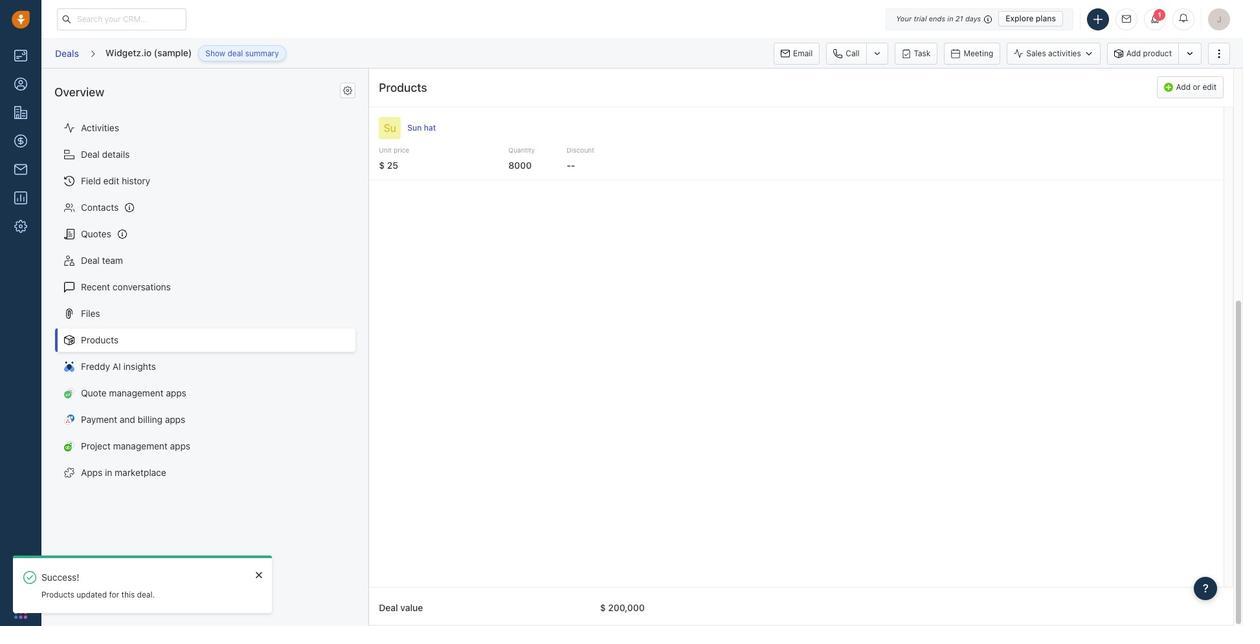 Task type: locate. For each thing, give the bounding box(es) containing it.
phone image
[[14, 578, 27, 591]]

deal left details
[[81, 149, 100, 160]]

$ left 200,000 at bottom
[[600, 603, 606, 614]]

0 vertical spatial management
[[109, 388, 164, 399]]

management for project
[[113, 441, 168, 452]]

hat
[[424, 123, 436, 133]]

days
[[965, 14, 981, 23]]

widgetz.io
[[105, 47, 152, 58]]

call
[[846, 48, 860, 58]]

project
[[81, 441, 111, 452]]

explore plans link
[[999, 11, 1063, 27]]

1 horizontal spatial edit
[[1203, 83, 1217, 92]]

1 horizontal spatial $
[[600, 603, 606, 614]]

edit right field
[[103, 176, 119, 187]]

value
[[400, 603, 423, 614]]

unit price $ 25
[[379, 146, 409, 171]]

edit right or
[[1203, 83, 1217, 92]]

deal left value
[[379, 603, 398, 614]]

management
[[109, 388, 164, 399], [113, 441, 168, 452]]

show deal summary
[[205, 49, 279, 58]]

0 vertical spatial $
[[379, 160, 385, 171]]

products
[[379, 81, 427, 94], [81, 335, 119, 346], [41, 590, 74, 600]]

deal
[[81, 149, 100, 160], [81, 255, 100, 266], [379, 603, 398, 614]]

deal details
[[81, 149, 130, 160]]

freshworks switcher image
[[14, 607, 27, 620]]

add product button
[[1107, 42, 1178, 64]]

in right apps
[[105, 468, 112, 479]]

add left product
[[1126, 49, 1141, 58]]

sun hat
[[407, 123, 436, 133]]

for
[[109, 590, 119, 600]]

2 vertical spatial products
[[41, 590, 74, 600]]

0 vertical spatial add
[[1126, 49, 1141, 58]]

payment
[[81, 415, 117, 426]]

edit
[[1203, 83, 1217, 92], [103, 176, 119, 187]]

1 link
[[1144, 8, 1166, 30]]

trial
[[914, 14, 927, 23]]

deal for deal team
[[81, 255, 100, 266]]

management for quote
[[109, 388, 164, 399]]

show
[[205, 49, 225, 58]]

apps up payment and billing apps
[[166, 388, 186, 399]]

1 horizontal spatial add
[[1176, 83, 1191, 92]]

apps in marketplace
[[81, 468, 166, 479]]

sales activities button
[[1007, 42, 1107, 64], [1007, 42, 1101, 64]]

1 vertical spatial deal
[[81, 255, 100, 266]]

management up payment and billing apps
[[109, 388, 164, 399]]

summary
[[245, 49, 279, 58]]

task button
[[895, 42, 938, 64]]

0 horizontal spatial add
[[1126, 49, 1141, 58]]

1 horizontal spatial products
[[81, 335, 119, 346]]

files
[[81, 308, 100, 319]]

1 vertical spatial $
[[600, 603, 606, 614]]

in left 21
[[947, 14, 954, 23]]

apps right billing
[[165, 415, 185, 426]]

add product
[[1126, 49, 1172, 58]]

add inside add product "button"
[[1126, 49, 1141, 58]]

0 horizontal spatial in
[[105, 468, 112, 479]]

in
[[947, 14, 954, 23], [105, 468, 112, 479]]

products up freddy
[[81, 335, 119, 346]]

management up marketplace
[[113, 441, 168, 452]]

recent
[[81, 282, 110, 293]]

products down "success!" at the bottom left
[[41, 590, 74, 600]]

0 vertical spatial edit
[[1203, 83, 1217, 92]]

2 horizontal spatial products
[[379, 81, 427, 94]]

products updated for this deal.
[[41, 590, 155, 600]]

add or edit button
[[1157, 77, 1224, 99]]

1 vertical spatial add
[[1176, 83, 1191, 92]]

1 - from the left
[[567, 160, 571, 171]]

0 vertical spatial apps
[[166, 388, 186, 399]]

1 vertical spatial management
[[113, 441, 168, 452]]

apps
[[166, 388, 186, 399], [165, 415, 185, 426], [170, 441, 190, 452]]

field
[[81, 176, 101, 187]]

1
[[1158, 11, 1162, 18]]

marketplace
[[115, 468, 166, 479]]

1 vertical spatial edit
[[103, 176, 119, 187]]

1 horizontal spatial in
[[947, 14, 954, 23]]

apps
[[81, 468, 102, 479]]

success!
[[41, 572, 79, 583]]

deal team
[[81, 255, 123, 266]]

billing
[[138, 415, 162, 426]]

$
[[379, 160, 385, 171], [600, 603, 606, 614]]

apps down payment and billing apps
[[170, 441, 190, 452]]

add
[[1126, 49, 1141, 58], [1176, 83, 1191, 92]]

8000
[[508, 160, 532, 171]]

apps for quote management apps
[[166, 388, 186, 399]]

0 horizontal spatial $
[[379, 160, 385, 171]]

plans
[[1036, 14, 1056, 23]]

payment and billing apps
[[81, 415, 185, 426]]

2 vertical spatial apps
[[170, 441, 190, 452]]

quote
[[81, 388, 107, 399]]

21
[[956, 14, 963, 23]]

overview
[[54, 85, 104, 99]]

contacts
[[81, 202, 119, 213]]

2 vertical spatial deal
[[379, 603, 398, 614]]

products up sun
[[379, 81, 427, 94]]

sales
[[1026, 49, 1046, 58]]

su
[[384, 122, 396, 134]]

add left or
[[1176, 83, 1191, 92]]

email button
[[774, 42, 820, 64]]

or
[[1193, 83, 1201, 92]]

$ left 25
[[379, 160, 385, 171]]

add inside add or edit button
[[1176, 83, 1191, 92]]

0 vertical spatial products
[[379, 81, 427, 94]]

$ inside unit price $ 25
[[379, 160, 385, 171]]

-
[[567, 160, 571, 171], [571, 160, 575, 171]]

deal left team
[[81, 255, 100, 266]]

0 vertical spatial deal
[[81, 149, 100, 160]]



Task type: vqa. For each thing, say whether or not it's contained in the screenshot.
bottommost Deal
yes



Task type: describe. For each thing, give the bounding box(es) containing it.
apps for project management apps
[[170, 441, 190, 452]]

price
[[394, 146, 409, 154]]

(sample)
[[154, 47, 192, 58]]

product
[[1143, 49, 1172, 58]]

1 vertical spatial apps
[[165, 415, 185, 426]]

this
[[121, 590, 135, 600]]

deal for deal details
[[81, 149, 100, 160]]

meeting button
[[944, 42, 1001, 64]]

explore
[[1006, 14, 1034, 23]]

Search your CRM... text field
[[57, 8, 186, 30]]

explore plans
[[1006, 14, 1056, 23]]

project management apps
[[81, 441, 190, 452]]

updated
[[77, 590, 107, 600]]

1 vertical spatial products
[[81, 335, 119, 346]]

insights
[[123, 362, 156, 373]]

deal for deal value
[[379, 603, 398, 614]]

deal
[[228, 49, 243, 58]]

sun hat link
[[407, 123, 436, 133]]

deal.
[[137, 590, 155, 600]]

quote management apps
[[81, 388, 186, 399]]

add for add or edit
[[1176, 83, 1191, 92]]

25
[[387, 160, 398, 171]]

phone element
[[8, 571, 34, 597]]

meeting
[[964, 48, 993, 58]]

details
[[102, 149, 130, 160]]

quotes
[[81, 229, 111, 240]]

deals link
[[54, 43, 80, 64]]

2 - from the left
[[571, 160, 575, 171]]

$ 200,000
[[600, 603, 645, 614]]

edit inside button
[[1203, 83, 1217, 92]]

task
[[914, 48, 931, 58]]

0 horizontal spatial edit
[[103, 176, 119, 187]]

sales activities
[[1026, 49, 1081, 58]]

widgetz.io (sample)
[[105, 47, 192, 58]]

ai
[[113, 362, 121, 373]]

activities
[[81, 123, 119, 134]]

history
[[122, 176, 150, 187]]

quantity
[[508, 146, 535, 154]]

your
[[896, 14, 912, 23]]

0 horizontal spatial products
[[41, 590, 74, 600]]

discount --
[[567, 146, 594, 171]]

sun
[[407, 123, 422, 133]]

discount
[[567, 146, 594, 154]]

add for add product
[[1126, 49, 1141, 58]]

conversations
[[113, 282, 171, 293]]

ends
[[929, 14, 945, 23]]

1 vertical spatial in
[[105, 468, 112, 479]]

team
[[102, 255, 123, 266]]

and
[[120, 415, 135, 426]]

freddy
[[81, 362, 110, 373]]

close image
[[256, 572, 262, 579]]

mng settings image
[[343, 86, 352, 95]]

freddy ai insights
[[81, 362, 156, 373]]

quantity 8000
[[508, 146, 535, 171]]

field edit history
[[81, 176, 150, 187]]

call button
[[826, 42, 866, 64]]

deal value
[[379, 603, 423, 614]]

deals
[[55, 48, 79, 59]]

unit
[[379, 146, 392, 154]]

your trial ends in 21 days
[[896, 14, 981, 23]]

recent conversations
[[81, 282, 171, 293]]

email
[[793, 48, 813, 58]]

activities
[[1048, 49, 1081, 58]]

200,000
[[608, 603, 645, 614]]

0 vertical spatial in
[[947, 14, 954, 23]]

add or edit
[[1176, 83, 1217, 92]]



